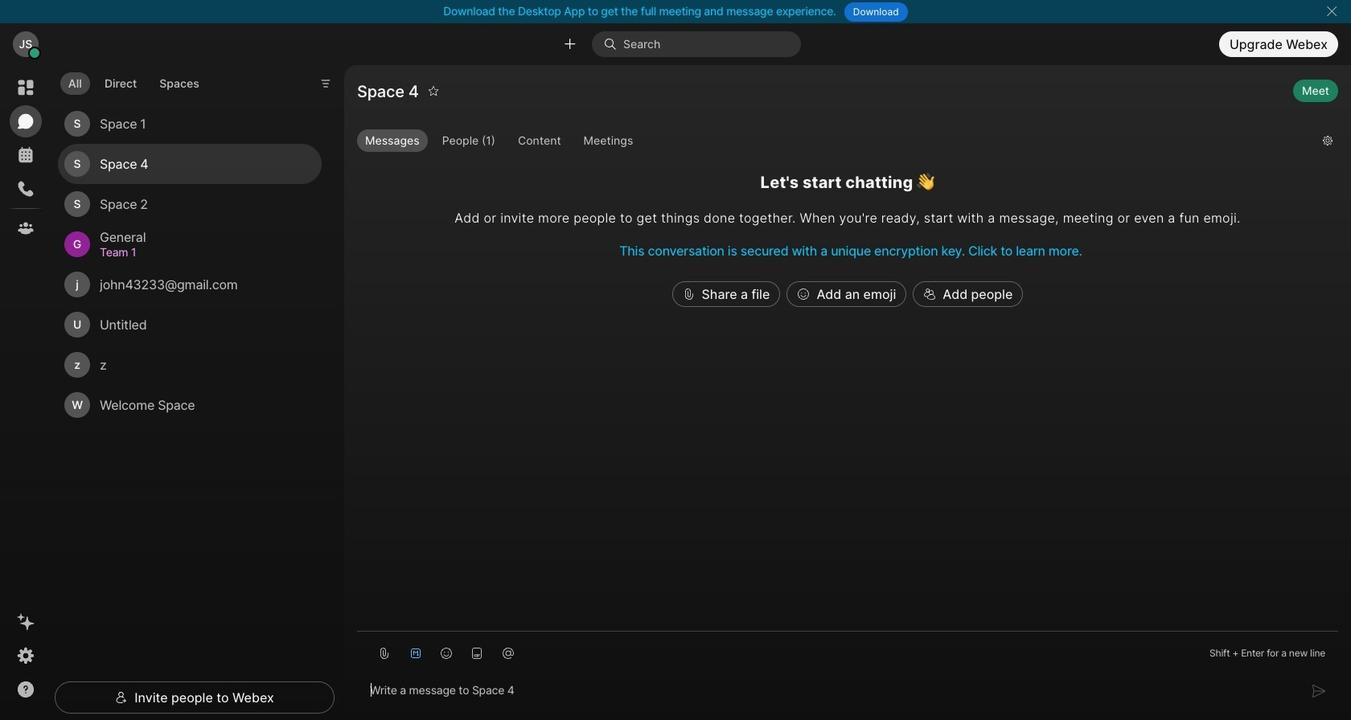 Task type: describe. For each thing, give the bounding box(es) containing it.
team 1 element
[[100, 244, 302, 262]]

space 4 list item
[[58, 144, 322, 184]]

space 1 list item
[[58, 104, 322, 144]]



Task type: vqa. For each thing, say whether or not it's contained in the screenshot.
arrow down_16 icon
no



Task type: locate. For each thing, give the bounding box(es) containing it.
group
[[357, 129, 1310, 155]]

webex tab list
[[10, 72, 42, 244]]

space 2 list item
[[58, 184, 322, 225]]

navigation
[[0, 65, 51, 721]]

tab list
[[56, 63, 211, 100]]

cancel_16 image
[[1325, 5, 1338, 18]]

z list item
[[58, 345, 322, 385]]

message composer toolbar element
[[357, 632, 1338, 669]]

john43233@gmail.com list item
[[58, 265, 322, 305]]

welcome space list item
[[58, 385, 322, 426]]

untitled list item
[[58, 305, 322, 345]]

general list item
[[58, 225, 322, 265]]



